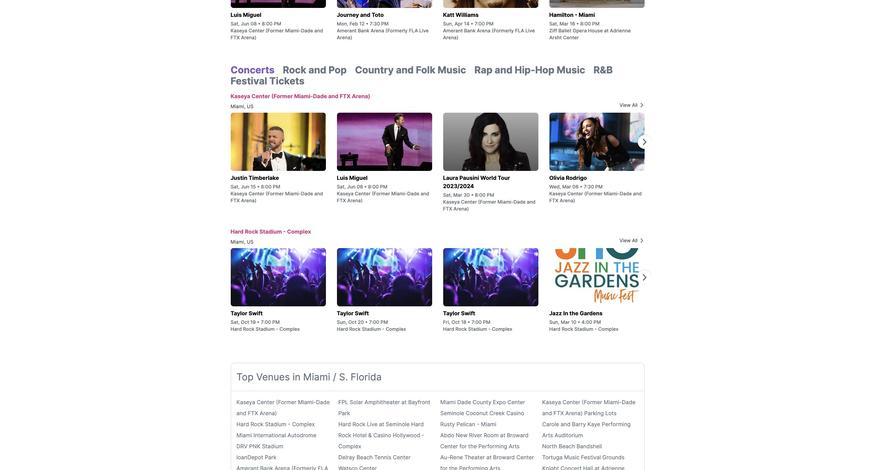 Task type: describe. For each thing, give the bounding box(es) containing it.
center inside kaseya center (former miami-dade and ftx arena)
[[257, 399, 274, 406]]

hamilton
[[549, 11, 574, 18]]

casino inside hard rock live at seminole hard rock hotel & casino hollywood - complex
[[373, 432, 391, 439]]

festival inside r&b festival tickets
[[231, 75, 267, 87]]

jazz in the gardens sun, mar 10 • 4:00 pm hard rock stadium - complex
[[549, 310, 619, 332]]

county
[[473, 399, 491, 406]]

delray beach tennis center link
[[338, 454, 411, 461]]

us for center
[[247, 103, 253, 109]]

fla inside 'katt williams sun, apr 14 • 7:00 pm amerant bank arena (formerly fla live arena)'
[[515, 28, 524, 33]]

journey and toto mon, feb 12 • 7:30 pm amerant bank arena (formerly fla live arena)
[[337, 11, 429, 40]]

center inside laura pausini world tour 2023/2024 sat, mar 30 • 8:00 pm kaseya center (former miami-dade and ftx arena)
[[461, 199, 477, 205]]

(former inside kaseya center (former miami-dade and ftx arena)
[[276, 399, 296, 406]]

country
[[355, 64, 394, 76]]

the inside "abdo new river room at broward center for the performing arts"
[[468, 443, 477, 450]]

kaseya center (former miami-dade and ftx arena) parking lots link
[[542, 399, 635, 417]]

complex inside taylor swift sat, oct 19 • 7:00 pm hard rock stadium - complex
[[279, 326, 300, 332]]

tennis
[[374, 454, 391, 461]]

stadium inside the taylor swift sun, oct 20 • 7:00 pm hard rock stadium - complex
[[362, 326, 381, 332]]

sat, inside justin timberlake sat, jun 15 • 8:00 pm kaseya center (former miami-dade and ftx arena)
[[231, 184, 240, 190]]

- inside the hamilton - miami sat, mar 16 • 8:00 pm ziff ballet opera house at adrienne arsht center
[[575, 11, 577, 18]]

&
[[368, 432, 372, 439]]

complex inside the taylor swift sun, oct 20 • 7:00 pm hard rock stadium - complex
[[386, 326, 406, 332]]

ftx inside justin timberlake sat, jun 15 • 8:00 pm kaseya center (former miami-dade and ftx arena)
[[231, 198, 240, 203]]

hard inside the taylor swift sun, oct 20 • 7:00 pm hard rock stadium - complex
[[337, 326, 348, 332]]

7:30 inside olivia rodrigo wed, mar 06 • 7:30 pm kaseya center (former miami-dade and ftx arena)
[[584, 184, 594, 190]]

ftx inside laura pausini world tour 2023/2024 sat, mar 30 • 8:00 pm kaseya center (former miami-dade and ftx arena)
[[443, 206, 452, 212]]

abdo
[[440, 432, 454, 439]]

0 vertical spatial kaseya center (former miami-dade and ftx arena)
[[231, 93, 370, 100]]

the inside "au-rene theater at broward center for the performing arts"
[[449, 465, 458, 470]]

loandepot park link
[[236, 454, 276, 461]]

auditorium
[[555, 432, 583, 439]]

taylor for taylor swift sat, oct 19 • 7:00 pm hard rock stadium - complex
[[231, 310, 247, 317]]

delray
[[338, 454, 355, 461]]

arena inside journey and toto mon, feb 12 • 7:30 pm amerant bank arena (formerly fla live arena)
[[371, 28, 384, 33]]

the inside jazz in the gardens sun, mar 10 • 4:00 pm hard rock stadium - complex
[[569, 310, 578, 317]]

7:00 for taylor swift sat, oct 19 • 7:00 pm hard rock stadium - complex
[[261, 319, 271, 325]]

fpl solar amphitheater at bayfront park
[[338, 399, 430, 417]]

for inside "au-rene theater at broward center for the performing arts"
[[440, 465, 447, 470]]

- inside jazz in the gardens sun, mar 10 • 4:00 pm hard rock stadium - complex
[[595, 326, 597, 332]]

expo
[[493, 399, 506, 406]]

pm inside laura pausini world tour 2023/2024 sat, mar 30 • 8:00 pm kaseya center (former miami-dade and ftx arena)
[[487, 192, 494, 198]]

in
[[563, 310, 568, 317]]

north beach bandshell
[[542, 443, 602, 450]]

• inside 'katt williams sun, apr 14 • 7:00 pm amerant bank arena (formerly fla live arena)'
[[471, 21, 473, 27]]

world
[[480, 175, 496, 181]]

and inside olivia rodrigo wed, mar 06 • 7:30 pm kaseya center (former miami-dade and ftx arena)
[[633, 191, 642, 197]]

view all for jazz in the gardens
[[620, 238, 638, 244]]

kaseya center (former miami-dade and ftx arena) parking lots
[[542, 399, 635, 417]]

7:00 for katt williams sun, apr 14 • 7:00 pm amerant bank arena (formerly fla live arena)
[[475, 21, 485, 27]]

view all link for olivia rodrigo
[[575, 102, 644, 109]]

creek
[[489, 410, 505, 417]]

seminole coconut creek casino
[[440, 410, 524, 417]]

hop
[[535, 64, 554, 76]]

- inside taylor swift fri, oct 18 • 7:00 pm hard rock stadium - complex
[[488, 326, 491, 332]]

rock inside taylor swift sat, oct 19 • 7:00 pm hard rock stadium - complex
[[243, 326, 254, 332]]

loandepot park
[[236, 454, 276, 461]]

katt
[[443, 11, 454, 18]]

• inside laura pausini world tour 2023/2024 sat, mar 30 • 8:00 pm kaseya center (former miami-dade and ftx arena)
[[471, 192, 474, 198]]

center inside justin timberlake sat, jun 15 • 8:00 pm kaseya center (former miami-dade and ftx arena)
[[249, 191, 264, 197]]

bank inside journey and toto mon, feb 12 • 7:30 pm amerant bank arena (formerly fla live arena)
[[358, 28, 369, 33]]

fla inside journey and toto mon, feb 12 • 7:30 pm amerant bank arena (formerly fla live arena)
[[409, 28, 418, 33]]

solar
[[350, 399, 363, 406]]

miami- inside "link"
[[298, 399, 316, 406]]

arsht
[[549, 34, 562, 40]]

15
[[251, 184, 256, 190]]

oct for taylor swift sun, oct 20 • 7:00 pm hard rock stadium - complex
[[348, 319, 357, 325]]

center inside the hamilton - miami sat, mar 16 • 8:00 pm ziff ballet opera house at adrienne arsht center
[[563, 34, 579, 40]]

au-
[[440, 454, 450, 461]]

and inside kaseya center (former miami-dade and ftx arena) parking lots
[[542, 410, 552, 417]]

miami, us for kaseya
[[231, 103, 253, 109]]

14
[[464, 21, 469, 27]]

19
[[250, 319, 256, 325]]

top
[[236, 371, 254, 383]]

miami up the rusty
[[440, 399, 456, 406]]

adrienne
[[610, 28, 631, 33]]

1 vertical spatial luis miguel sat, jun 08 • 8:00 pm kaseya center (former miami-dade and ftx arena)
[[337, 175, 429, 203]]

miami, for hard
[[231, 239, 245, 245]]

performing inside carole and barry kaye performing arts auditorium
[[602, 421, 631, 428]]

music right hop
[[557, 64, 585, 76]]

olivia rodrigo wed, mar 06 • 7:30 pm kaseya center (former miami-dade and ftx arena)
[[549, 175, 642, 203]]

hard rock live at seminole hard rock hotel & casino hollywood - complex link
[[338, 421, 424, 450]]

kaseya inside kaseya center (former miami-dade and ftx arena)
[[236, 399, 255, 406]]

loandepot
[[236, 454, 263, 461]]

ftx inside kaseya center (former miami-dade and ftx arena) parking lots
[[554, 410, 564, 417]]

and inside laura pausini world tour 2023/2024 sat, mar 30 • 8:00 pm kaseya center (former miami-dade and ftx arena)
[[527, 199, 536, 205]]

carole and barry kaye performing arts auditorium link
[[542, 421, 631, 439]]

complex inside jazz in the gardens sun, mar 10 • 4:00 pm hard rock stadium - complex
[[598, 326, 619, 332]]

miami inside the hamilton - miami sat, mar 16 • 8:00 pm ziff ballet opera house at adrienne arsht center
[[579, 11, 595, 18]]

arena) inside kaseya center (former miami-dade and ftx arena) parking lots
[[565, 410, 583, 417]]

hard rock live at seminole hard rock hotel & casino hollywood - complex
[[338, 421, 424, 450]]

arena) inside journey and toto mon, feb 12 • 7:30 pm amerant bank arena (formerly fla live arena)
[[337, 34, 352, 40]]

(former inside kaseya center (former miami-dade and ftx arena) parking lots
[[582, 399, 602, 406]]

rene
[[450, 454, 463, 461]]

kaseya inside kaseya center (former miami-dade and ftx arena) parking lots
[[542, 399, 561, 406]]

1 horizontal spatial festival
[[581, 454, 601, 461]]

pm inside 'katt williams sun, apr 14 • 7:00 pm amerant bank arena (formerly fla live arena)'
[[486, 21, 493, 27]]

• inside taylor swift fri, oct 18 • 7:00 pm hard rock stadium - complex
[[468, 319, 470, 325]]

miami dade county expo center
[[440, 399, 525, 406]]

kaseya center (former miami-dade and ftx arena) link
[[236, 399, 330, 417]]

view for jazz in the gardens
[[620, 238, 631, 244]]

at inside the hamilton - miami sat, mar 16 • 8:00 pm ziff ballet opera house at adrienne arsht center
[[604, 28, 609, 33]]

carole and barry kaye performing arts auditorium
[[542, 421, 631, 439]]

pop
[[328, 64, 347, 76]]

stadium inside taylor swift fri, oct 18 • 7:00 pm hard rock stadium - complex
[[468, 326, 487, 332]]

8:00 inside the hamilton - miami sat, mar 16 • 8:00 pm ziff ballet opera house at adrienne arsht center
[[580, 21, 591, 27]]

north
[[542, 443, 557, 450]]

miami up drv
[[236, 432, 252, 439]]

justin
[[231, 175, 247, 181]]

8:00 inside justin timberlake sat, jun 15 • 8:00 pm kaseya center (former miami-dade and ftx arena)
[[261, 184, 272, 190]]

fpl
[[338, 399, 348, 406]]

parking
[[584, 410, 604, 417]]

2023/2024
[[443, 183, 474, 190]]

rock inside jazz in the gardens sun, mar 10 • 4:00 pm hard rock stadium - complex
[[562, 326, 573, 332]]

us for rock
[[247, 239, 253, 245]]

arts inside "au-rene theater at broward center for the performing arts"
[[490, 465, 500, 470]]

au-rene theater at broward center for the performing arts link
[[440, 454, 534, 470]]

sun, for katt
[[443, 21, 453, 27]]

• inside the taylor swift sun, oct 20 • 7:00 pm hard rock stadium - complex
[[365, 319, 368, 325]]

lots
[[605, 410, 617, 417]]

at inside "abdo new river room at broward center for the performing arts"
[[500, 432, 505, 439]]

toto
[[372, 11, 384, 18]]

kaseya inside laura pausini world tour 2023/2024 sat, mar 30 • 8:00 pm kaseya center (former miami-dade and ftx arena)
[[443, 199, 460, 205]]

arena) inside "link"
[[260, 410, 277, 417]]

rock and pop
[[283, 64, 347, 76]]

kaseya inside justin timberlake sat, jun 15 • 8:00 pm kaseya center (former miami-dade and ftx arena)
[[231, 191, 247, 197]]

rusty
[[440, 421, 455, 428]]

• inside taylor swift sat, oct 19 • 7:00 pm hard rock stadium - complex
[[257, 319, 260, 325]]

sat, inside taylor swift sat, oct 19 • 7:00 pm hard rock stadium - complex
[[231, 319, 240, 325]]

miami- inside justin timberlake sat, jun 15 • 8:00 pm kaseya center (former miami-dade and ftx arena)
[[285, 191, 301, 197]]

rock inside taylor swift fri, oct 18 • 7:00 pm hard rock stadium - complex
[[455, 326, 467, 332]]

at for hard rock live at seminole hard rock hotel & casino hollywood - complex
[[379, 421, 384, 428]]

at for au-rene theater at broward center for the performing arts
[[486, 454, 492, 461]]

kaseya inside olivia rodrigo wed, mar 06 • 7:30 pm kaseya center (former miami-dade and ftx arena)
[[549, 191, 566, 197]]

sat, inside laura pausini world tour 2023/2024 sat, mar 30 • 8:00 pm kaseya center (former miami-dade and ftx arena)
[[443, 192, 452, 198]]

ftx inside olivia rodrigo wed, mar 06 • 7:30 pm kaseya center (former miami-dade and ftx arena)
[[549, 198, 558, 203]]

live inside 'katt williams sun, apr 14 • 7:00 pm amerant bank arena (formerly fla live arena)'
[[525, 28, 535, 33]]

1 vertical spatial hard rock stadium - complex
[[236, 421, 315, 428]]

and inside justin timberlake sat, jun 15 • 8:00 pm kaseya center (former miami-dade and ftx arena)
[[314, 191, 323, 197]]

opera
[[573, 28, 587, 33]]

hip-
[[515, 64, 535, 76]]

fri,
[[443, 319, 450, 325]]

0 vertical spatial miguel
[[243, 11, 261, 18]]

mon,
[[337, 21, 348, 27]]

complex inside hard rock live at seminole hard rock hotel & casino hollywood - complex
[[338, 443, 361, 450]]

pm inside justin timberlake sat, jun 15 • 8:00 pm kaseya center (former miami-dade and ftx arena)
[[273, 184, 280, 190]]

• inside journey and toto mon, feb 12 • 7:30 pm amerant bank arena (formerly fla live arena)
[[366, 21, 368, 27]]

ziff
[[549, 28, 557, 33]]

kaye
[[587, 421, 600, 428]]

hard inside taylor swift sat, oct 19 • 7:00 pm hard rock stadium - complex
[[231, 326, 242, 332]]

pausini
[[459, 175, 479, 181]]

drv
[[236, 443, 248, 450]]

carole
[[542, 421, 559, 428]]

performing inside "au-rene theater at broward center for the performing arts"
[[459, 465, 488, 470]]

coconut
[[466, 410, 488, 417]]

justin timberlake sat, jun 15 • 8:00 pm kaseya center (former miami-dade and ftx arena)
[[231, 175, 323, 203]]

delray beach tennis center
[[338, 454, 411, 461]]

house
[[588, 28, 603, 33]]

pnk
[[249, 443, 260, 450]]

taylor swift fri, oct 18 • 7:00 pm hard rock stadium - complex
[[443, 310, 512, 332]]

pm inside taylor swift fri, oct 18 • 7:00 pm hard rock stadium - complex
[[483, 319, 490, 325]]

rusty pelican - miami
[[440, 421, 496, 428]]

seminole coconut creek casino link
[[440, 410, 524, 417]]

arena) inside olivia rodrigo wed, mar 06 • 7:30 pm kaseya center (former miami-dade and ftx arena)
[[560, 198, 575, 203]]

bayfront
[[408, 399, 430, 406]]

room
[[484, 432, 499, 439]]

view all for olivia rodrigo
[[620, 102, 638, 108]]

williams
[[456, 11, 479, 18]]

mar inside jazz in the gardens sun, mar 10 • 4:00 pm hard rock stadium - complex
[[561, 319, 570, 325]]

dade inside kaseya center (former miami-dade and ftx arena) parking lots
[[622, 399, 635, 406]]

laura pausini world tour 2023/2024 sat, mar 30 • 8:00 pm kaseya center (former miami-dade and ftx arena)
[[443, 175, 536, 212]]



Task type: vqa. For each thing, say whether or not it's contained in the screenshot.


Task type: locate. For each thing, give the bounding box(es) containing it.
1 horizontal spatial oct
[[348, 319, 357, 325]]

rusty pelican - miami link
[[440, 421, 496, 428]]

hamilton - miami sat, mar 16 • 8:00 pm ziff ballet opera house at adrienne arsht center
[[549, 11, 631, 40]]

2 bank from the left
[[464, 28, 476, 33]]

complex inside taylor swift fri, oct 18 • 7:00 pm hard rock stadium - complex
[[492, 326, 512, 332]]

1 vertical spatial the
[[468, 443, 477, 450]]

0 horizontal spatial oct
[[241, 319, 249, 325]]

at inside "au-rene theater at broward center for the performing arts"
[[486, 454, 492, 461]]

1 horizontal spatial luis miguel sat, jun 08 • 8:00 pm kaseya center (former miami-dade and ftx arena)
[[337, 175, 429, 203]]

• inside the hamilton - miami sat, mar 16 • 8:00 pm ziff ballet opera house at adrienne arsht center
[[576, 21, 579, 27]]

kaseya
[[231, 28, 247, 33], [231, 93, 250, 100], [231, 191, 247, 197], [337, 191, 354, 197], [549, 191, 566, 197], [443, 199, 460, 205], [236, 399, 255, 406], [542, 399, 561, 406]]

0 vertical spatial the
[[569, 310, 578, 317]]

pm inside olivia rodrigo wed, mar 06 • 7:30 pm kaseya center (former miami-dade and ftx arena)
[[595, 184, 603, 190]]

taylor swift sat, oct 19 • 7:00 pm hard rock stadium - complex
[[231, 310, 300, 332]]

0 vertical spatial 7:30
[[370, 21, 380, 27]]

miami- inside laura pausini world tour 2023/2024 sat, mar 30 • 8:00 pm kaseya center (former miami-dade and ftx arena)
[[497, 199, 513, 205]]

pm inside taylor swift sat, oct 19 • 7:00 pm hard rock stadium - complex
[[272, 319, 280, 325]]

7:00 right 19
[[261, 319, 271, 325]]

7:00 right 14
[[475, 21, 485, 27]]

1 amerant from the left
[[337, 28, 357, 33]]

0 vertical spatial miami, us
[[231, 103, 253, 109]]

2 horizontal spatial live
[[525, 28, 535, 33]]

2 all from the top
[[632, 238, 638, 244]]

1 vertical spatial us
[[247, 239, 253, 245]]

miami- inside olivia rodrigo wed, mar 06 • 7:30 pm kaseya center (former miami-dade and ftx arena)
[[604, 191, 620, 197]]

swift up "20"
[[355, 310, 369, 317]]

miami- inside kaseya center (former miami-dade and ftx arena) parking lots
[[604, 399, 622, 406]]

performing down lots
[[602, 421, 631, 428]]

0 vertical spatial view all
[[620, 102, 638, 108]]

(formerly inside journey and toto mon, feb 12 • 7:30 pm amerant bank arena (formerly fla live arena)
[[385, 28, 408, 33]]

1 view all from the top
[[620, 102, 638, 108]]

2 oct from the left
[[348, 319, 357, 325]]

sat,
[[231, 21, 240, 27], [549, 21, 558, 27], [231, 184, 240, 190], [337, 184, 346, 190], [443, 192, 452, 198], [231, 319, 240, 325]]

1 vertical spatial 08
[[357, 184, 363, 190]]

1 vertical spatial broward
[[493, 454, 515, 461]]

0 vertical spatial 08
[[251, 21, 257, 27]]

r&b festival tickets
[[231, 64, 613, 87]]

0 horizontal spatial (formerly
[[385, 28, 408, 33]]

2 horizontal spatial oct
[[451, 319, 460, 325]]

arena) inside laura pausini world tour 2023/2024 sat, mar 30 • 8:00 pm kaseya center (former miami-dade and ftx arena)
[[453, 206, 469, 212]]

0 vertical spatial for
[[460, 443, 467, 450]]

-
[[575, 11, 577, 18], [283, 228, 286, 235], [276, 326, 278, 332], [382, 326, 384, 332], [488, 326, 491, 332], [595, 326, 597, 332], [288, 421, 290, 428], [477, 421, 479, 428], [422, 432, 424, 439]]

drv pnk stadium
[[236, 443, 283, 450]]

and inside "link"
[[236, 410, 246, 417]]

feb
[[350, 21, 358, 27]]

1 horizontal spatial bank
[[464, 28, 476, 33]]

0 horizontal spatial fla
[[409, 28, 418, 33]]

river
[[469, 432, 482, 439]]

1 horizontal spatial park
[[338, 410, 350, 417]]

timberlake
[[249, 175, 279, 181]]

/
[[333, 371, 336, 383]]

1 view from the top
[[620, 102, 631, 108]]

12
[[359, 21, 365, 27]]

0 horizontal spatial luis
[[231, 11, 242, 18]]

au-rene theater at broward center for the performing arts
[[440, 454, 534, 470]]

view all link
[[575, 102, 644, 109], [575, 237, 644, 244]]

0 vertical spatial view
[[620, 102, 631, 108]]

06
[[572, 184, 579, 190]]

bank down 14
[[464, 28, 476, 33]]

7:00 right 18
[[471, 319, 482, 325]]

s.
[[339, 371, 348, 383]]

1 vertical spatial miguel
[[349, 175, 368, 181]]

2 taylor from the left
[[337, 310, 354, 317]]

4:00
[[581, 319, 592, 325]]

7:30 inside journey and toto mon, feb 12 • 7:30 pm amerant bank arena (formerly fla live arena)
[[370, 21, 380, 27]]

hard rock stadium - complex
[[231, 228, 311, 235], [236, 421, 315, 428]]

7:00 for taylor swift sun, oct 20 • 7:00 pm hard rock stadium - complex
[[369, 319, 379, 325]]

miami up opera
[[579, 11, 595, 18]]

1 horizontal spatial fla
[[515, 28, 524, 33]]

at for fpl solar amphitheater at bayfront park
[[401, 399, 407, 406]]

(formerly inside 'katt williams sun, apr 14 • 7:00 pm amerant bank arena (formerly fla live arena)'
[[492, 28, 514, 33]]

all for jazz in the gardens
[[632, 238, 638, 244]]

1 horizontal spatial swift
[[355, 310, 369, 317]]

miami international autodrome link
[[236, 432, 316, 439]]

- inside taylor swift sat, oct 19 • 7:00 pm hard rock stadium - complex
[[276, 326, 278, 332]]

0 horizontal spatial amerant
[[337, 28, 357, 33]]

7:00 inside taylor swift sat, oct 19 • 7:00 pm hard rock stadium - complex
[[261, 319, 271, 325]]

1 horizontal spatial the
[[468, 443, 477, 450]]

drv pnk stadium link
[[236, 443, 283, 450]]

2 vertical spatial performing
[[459, 465, 488, 470]]

0 horizontal spatial swift
[[249, 310, 263, 317]]

miami left /
[[303, 371, 330, 383]]

arena)
[[241, 34, 256, 40], [337, 34, 352, 40], [443, 34, 458, 40], [352, 93, 370, 100], [241, 198, 256, 203], [347, 198, 363, 203], [560, 198, 575, 203], [453, 206, 469, 212], [260, 410, 277, 417], [565, 410, 583, 417]]

(former inside justin timberlake sat, jun 15 • 8:00 pm kaseya center (former miami-dade and ftx arena)
[[266, 191, 284, 197]]

oct left "20"
[[348, 319, 357, 325]]

swift inside taylor swift fri, oct 18 • 7:00 pm hard rock stadium - complex
[[461, 310, 475, 317]]

1 vertical spatial miami, us
[[231, 239, 253, 245]]

taylor
[[231, 310, 247, 317], [337, 310, 354, 317], [443, 310, 460, 317]]

0 horizontal spatial luis miguel sat, jun 08 • 8:00 pm kaseya center (former miami-dade and ftx arena)
[[231, 11, 323, 40]]

0 vertical spatial arts
[[542, 432, 553, 439]]

1 vertical spatial performing
[[478, 443, 507, 450]]

broward inside "au-rene theater at broward center for the performing arts"
[[493, 454, 515, 461]]

concerts
[[231, 64, 275, 76]]

and inside carole and barry kaye performing arts auditorium
[[561, 421, 570, 428]]

miami, for kaseya
[[231, 103, 245, 109]]

taylor inside taylor swift sat, oct 19 • 7:00 pm hard rock stadium - complex
[[231, 310, 247, 317]]

new
[[456, 432, 468, 439]]

1 vertical spatial view all link
[[575, 237, 644, 244]]

0 vertical spatial park
[[338, 410, 350, 417]]

kaseya center (former miami-dade and ftx arena) up hard rock stadium - complex link
[[236, 399, 330, 417]]

venues
[[256, 371, 290, 383]]

music down north beach bandshell at the right of the page
[[564, 454, 579, 461]]

sun, inside 'katt williams sun, apr 14 • 7:00 pm amerant bank arena (formerly fla live arena)'
[[443, 21, 453, 27]]

beach for delray
[[357, 454, 373, 461]]

arts inside carole and barry kaye performing arts auditorium
[[542, 432, 553, 439]]

0 horizontal spatial 08
[[251, 21, 257, 27]]

0 horizontal spatial live
[[367, 421, 378, 428]]

casino right creek at the right bottom of page
[[506, 410, 524, 417]]

0 vertical spatial luis
[[231, 11, 242, 18]]

grounds
[[602, 454, 624, 461]]

taylor swift sun, oct 20 • 7:00 pm hard rock stadium - complex
[[337, 310, 406, 332]]

0 vertical spatial performing
[[602, 421, 631, 428]]

rock inside the taylor swift sun, oct 20 • 7:00 pm hard rock stadium - complex
[[349, 326, 361, 332]]

7:00
[[475, 21, 485, 27], [261, 319, 271, 325], [369, 319, 379, 325], [471, 319, 482, 325]]

sun, down katt at the top right of the page
[[443, 21, 453, 27]]

7:30 right 06
[[584, 184, 594, 190]]

arena down williams
[[477, 28, 490, 33]]

for down au-
[[440, 465, 447, 470]]

1 oct from the left
[[241, 319, 249, 325]]

1 view all link from the top
[[575, 102, 644, 109]]

2 amerant from the left
[[443, 28, 463, 33]]

1 horizontal spatial (formerly
[[492, 28, 514, 33]]

• inside olivia rodrigo wed, mar 06 • 7:30 pm kaseya center (former miami-dade and ftx arena)
[[580, 184, 582, 190]]

2 horizontal spatial arts
[[542, 432, 553, 439]]

swift for taylor swift fri, oct 18 • 7:00 pm hard rock stadium - complex
[[461, 310, 475, 317]]

2 miami, us from the top
[[231, 239, 253, 245]]

center inside kaseya center (former miami-dade and ftx arena) parking lots
[[563, 399, 580, 406]]

swift inside taylor swift sat, oct 19 • 7:00 pm hard rock stadium - complex
[[249, 310, 263, 317]]

1 horizontal spatial amerant
[[443, 28, 463, 33]]

amphitheater
[[365, 399, 400, 406]]

beach down auditorium
[[559, 443, 575, 450]]

oct inside taylor swift sat, oct 19 • 7:00 pm hard rock stadium - complex
[[241, 319, 249, 325]]

for inside "abdo new river room at broward center for the performing arts"
[[460, 443, 467, 450]]

mar left 10
[[561, 319, 570, 325]]

taylor inside the taylor swift sun, oct 20 • 7:00 pm hard rock stadium - complex
[[337, 310, 354, 317]]

0 vertical spatial luis miguel sat, jun 08 • 8:00 pm kaseya center (former miami-dade and ftx arena)
[[231, 11, 323, 40]]

0 horizontal spatial park
[[265, 454, 276, 461]]

mar up ballet
[[560, 21, 568, 27]]

1 horizontal spatial live
[[419, 28, 429, 33]]

ballet
[[558, 28, 571, 33]]

hollywood
[[393, 432, 420, 439]]

theater
[[464, 454, 485, 461]]

stadium inside taylor swift sat, oct 19 • 7:00 pm hard rock stadium - complex
[[256, 326, 275, 332]]

for down new
[[460, 443, 467, 450]]

3 swift from the left
[[461, 310, 475, 317]]

amerant inside 'katt williams sun, apr 14 • 7:00 pm amerant bank arena (formerly fla live arena)'
[[443, 28, 463, 33]]

tortuga
[[542, 454, 563, 461]]

pm
[[274, 21, 281, 27], [381, 21, 389, 27], [486, 21, 493, 27], [592, 21, 600, 27], [273, 184, 280, 190], [380, 184, 387, 190], [595, 184, 603, 190], [487, 192, 494, 198], [272, 319, 280, 325], [381, 319, 388, 325], [483, 319, 490, 325], [594, 319, 601, 325]]

at right the room
[[500, 432, 505, 439]]

2 horizontal spatial swift
[[461, 310, 475, 317]]

rodrigo
[[566, 175, 587, 181]]

hotel
[[353, 432, 367, 439]]

pm inside the taylor swift sun, oct 20 • 7:00 pm hard rock stadium - complex
[[381, 319, 388, 325]]

taylor inside taylor swift fri, oct 18 • 7:00 pm hard rock stadium - complex
[[443, 310, 460, 317]]

1 (formerly from the left
[[385, 28, 408, 33]]

1 vertical spatial all
[[632, 238, 638, 244]]

live inside journey and toto mon, feb 12 • 7:30 pm amerant bank arena (formerly fla live arena)
[[419, 28, 429, 33]]

view for olivia rodrigo
[[620, 102, 631, 108]]

• inside justin timberlake sat, jun 15 • 8:00 pm kaseya center (former miami-dade and ftx arena)
[[257, 184, 260, 190]]

1 vertical spatial kaseya center (former miami-dade and ftx arena)
[[236, 399, 330, 417]]

- inside the taylor swift sun, oct 20 • 7:00 pm hard rock stadium - complex
[[382, 326, 384, 332]]

2 us from the top
[[247, 239, 253, 245]]

pm inside journey and toto mon, feb 12 • 7:30 pm amerant bank arena (formerly fla live arena)
[[381, 21, 389, 27]]

0 vertical spatial casino
[[506, 410, 524, 417]]

0 vertical spatial us
[[247, 103, 253, 109]]

festival
[[231, 75, 267, 87], [581, 454, 601, 461]]

1 horizontal spatial luis
[[337, 175, 348, 181]]

beach right delray
[[357, 454, 373, 461]]

1 vertical spatial park
[[265, 454, 276, 461]]

arts
[[542, 432, 553, 439], [509, 443, 520, 450], [490, 465, 500, 470]]

miami international autodrome
[[236, 432, 316, 439]]

performing inside "abdo new river room at broward center for the performing arts"
[[478, 443, 507, 450]]

the up theater
[[468, 443, 477, 450]]

2 horizontal spatial sun,
[[549, 319, 559, 325]]

swift for taylor swift sun, oct 20 • 7:00 pm hard rock stadium - complex
[[355, 310, 369, 317]]

2 view all link from the top
[[575, 237, 644, 244]]

2 (formerly from the left
[[492, 28, 514, 33]]

arts up "au-rene theater at broward center for the performing arts"
[[509, 443, 520, 450]]

mar left 06
[[562, 184, 571, 190]]

0 horizontal spatial casino
[[373, 432, 391, 439]]

3 taylor from the left
[[443, 310, 460, 317]]

center inside "abdo new river room at broward center for the performing arts"
[[440, 443, 458, 450]]

1 horizontal spatial arena
[[477, 28, 490, 33]]

hard
[[231, 228, 244, 235], [231, 326, 242, 332], [337, 326, 348, 332], [443, 326, 454, 332], [549, 326, 560, 332], [236, 421, 249, 428], [338, 421, 351, 428], [411, 421, 424, 428]]

0 horizontal spatial for
[[440, 465, 447, 470]]

1 bank from the left
[[358, 28, 369, 33]]

1 vertical spatial festival
[[581, 454, 601, 461]]

1 horizontal spatial seminole
[[440, 410, 464, 417]]

bandshell
[[577, 443, 602, 450]]

1 miami, from the top
[[231, 103, 245, 109]]

0 horizontal spatial beach
[[357, 454, 373, 461]]

arts up the north at the bottom of the page
[[542, 432, 553, 439]]

1 vertical spatial beach
[[357, 454, 373, 461]]

0 horizontal spatial arts
[[490, 465, 500, 470]]

view all
[[620, 102, 638, 108], [620, 238, 638, 244]]

8:00 inside laura pausini world tour 2023/2024 sat, mar 30 • 8:00 pm kaseya center (former miami-dade and ftx arena)
[[475, 192, 486, 198]]

arena) inside 'katt williams sun, apr 14 • 7:00 pm amerant bank arena (formerly fla live arena)'
[[443, 34, 458, 40]]

10
[[571, 319, 576, 325]]

fla
[[409, 28, 418, 33], [515, 28, 524, 33]]

0 horizontal spatial the
[[449, 465, 458, 470]]

1 vertical spatial luis
[[337, 175, 348, 181]]

dade
[[301, 28, 313, 33], [313, 93, 327, 100], [301, 191, 313, 197], [407, 191, 419, 197], [620, 191, 632, 197], [513, 199, 526, 205], [316, 399, 330, 406], [457, 399, 471, 406], [622, 399, 635, 406]]

the right in
[[569, 310, 578, 317]]

1 horizontal spatial casino
[[506, 410, 524, 417]]

1 swift from the left
[[249, 310, 263, 317]]

0 horizontal spatial festival
[[231, 75, 267, 87]]

1 vertical spatial view
[[620, 238, 631, 244]]

luis miguel sat, jun 08 • 8:00 pm kaseya center (former miami-dade and ftx arena)
[[231, 11, 323, 40], [337, 175, 429, 203]]

1 horizontal spatial beach
[[559, 443, 575, 450]]

broward down the room
[[493, 454, 515, 461]]

florida
[[351, 371, 382, 383]]

0 horizontal spatial taylor
[[231, 310, 247, 317]]

sun, for taylor
[[337, 319, 347, 325]]

miami, us for hard
[[231, 239, 253, 245]]

rap and hip-hop music
[[474, 64, 585, 76]]

2 view from the top
[[620, 238, 631, 244]]

2 vertical spatial the
[[449, 465, 458, 470]]

08
[[251, 21, 257, 27], [357, 184, 363, 190]]

0 horizontal spatial arena
[[371, 28, 384, 33]]

for
[[460, 443, 467, 450], [440, 465, 447, 470]]

jun inside justin timberlake sat, jun 15 • 8:00 pm kaseya center (former miami-dade and ftx arena)
[[241, 184, 249, 190]]

oct left 18
[[451, 319, 460, 325]]

0 vertical spatial beach
[[559, 443, 575, 450]]

and inside journey and toto mon, feb 12 • 7:30 pm amerant bank arena (formerly fla live arena)
[[360, 11, 370, 18]]

music right 'folk'
[[438, 64, 466, 76]]

3 oct from the left
[[451, 319, 460, 325]]

1 us from the top
[[247, 103, 253, 109]]

0 horizontal spatial seminole
[[386, 421, 410, 428]]

taylor for taylor swift sun, oct 20 • 7:00 pm hard rock stadium - complex
[[337, 310, 354, 317]]

at right theater
[[486, 454, 492, 461]]

0 horizontal spatial bank
[[358, 28, 369, 33]]

sat, inside the hamilton - miami sat, mar 16 • 8:00 pm ziff ballet opera house at adrienne arsht center
[[549, 21, 558, 27]]

bank inside 'katt williams sun, apr 14 • 7:00 pm amerant bank arena (formerly fla live arena)'
[[464, 28, 476, 33]]

park
[[338, 410, 350, 417], [265, 454, 276, 461]]

swift
[[249, 310, 263, 317], [355, 310, 369, 317], [461, 310, 475, 317]]

1 horizontal spatial arts
[[509, 443, 520, 450]]

sun, inside the taylor swift sun, oct 20 • 7:00 pm hard rock stadium - complex
[[337, 319, 347, 325]]

miami, us
[[231, 103, 253, 109], [231, 239, 253, 245]]

2 view all from the top
[[620, 238, 638, 244]]

pelican
[[457, 421, 475, 428]]

country and folk music
[[355, 64, 466, 76]]

0 vertical spatial broward
[[507, 432, 529, 439]]

1 vertical spatial casino
[[373, 432, 391, 439]]

miami dade county expo center link
[[440, 399, 525, 406]]

at down fpl solar amphitheater at bayfront park "link"
[[379, 421, 384, 428]]

mar inside laura pausini world tour 2023/2024 sat, mar 30 • 8:00 pm kaseya center (former miami-dade and ftx arena)
[[453, 192, 462, 198]]

beach for north
[[559, 443, 575, 450]]

0 horizontal spatial miguel
[[243, 11, 261, 18]]

2 vertical spatial arts
[[490, 465, 500, 470]]

7:00 inside the taylor swift sun, oct 20 • 7:00 pm hard rock stadium - complex
[[369, 319, 379, 325]]

r&b
[[593, 64, 613, 76]]

0 vertical spatial seminole
[[440, 410, 464, 417]]

oct for taylor swift sat, oct 19 • 7:00 pm hard rock stadium - complex
[[241, 319, 249, 325]]

all for olivia rodrigo
[[632, 102, 638, 108]]

seminole up the rusty
[[440, 410, 464, 417]]

park down drv pnk stadium link
[[265, 454, 276, 461]]

1 taylor from the left
[[231, 310, 247, 317]]

arena inside 'katt williams sun, apr 14 • 7:00 pm amerant bank arena (formerly fla live arena)'
[[477, 28, 490, 33]]

at left bayfront
[[401, 399, 407, 406]]

swift up 18
[[461, 310, 475, 317]]

1 vertical spatial arts
[[509, 443, 520, 450]]

1 horizontal spatial miguel
[[349, 175, 368, 181]]

sun, left "20"
[[337, 319, 347, 325]]

center
[[249, 28, 264, 33], [563, 34, 579, 40], [252, 93, 270, 100], [249, 191, 264, 197], [355, 191, 371, 197], [567, 191, 583, 197], [461, 199, 477, 205], [257, 399, 274, 406], [507, 399, 525, 406], [563, 399, 580, 406], [440, 443, 458, 450], [393, 454, 411, 461], [516, 454, 534, 461]]

0 horizontal spatial sun,
[[337, 319, 347, 325]]

taylor for taylor swift fri, oct 18 • 7:00 pm hard rock stadium - complex
[[443, 310, 460, 317]]

oct inside the taylor swift sun, oct 20 • 7:00 pm hard rock stadium - complex
[[348, 319, 357, 325]]

oct left 19
[[241, 319, 249, 325]]

2 swift from the left
[[355, 310, 369, 317]]

tour
[[498, 175, 510, 181]]

oct for taylor swift fri, oct 18 • 7:00 pm hard rock stadium - complex
[[451, 319, 460, 325]]

center inside "au-rene theater at broward center for the performing arts"
[[516, 454, 534, 461]]

0 vertical spatial all
[[632, 102, 638, 108]]

2 fla from the left
[[515, 28, 524, 33]]

dade inside laura pausini world tour 2023/2024 sat, mar 30 • 8:00 pm kaseya center (former miami-dade and ftx arena)
[[513, 199, 526, 205]]

broward right the room
[[507, 432, 529, 439]]

swift up 19
[[249, 310, 263, 317]]

the down rene
[[449, 465, 458, 470]]

kaseya center (former miami-dade and ftx arena) down 'tickets'
[[231, 93, 370, 100]]

7:30 down toto
[[370, 21, 380, 27]]

0 horizontal spatial 7:30
[[370, 21, 380, 27]]

performing down the room
[[478, 443, 507, 450]]

amerant down mon,
[[337, 28, 357, 33]]

2 horizontal spatial taylor
[[443, 310, 460, 317]]

mar inside the hamilton - miami sat, mar 16 • 8:00 pm ziff ballet opera house at adrienne arsht center
[[560, 21, 568, 27]]

amerant down "apr" on the right of page
[[443, 28, 463, 33]]

2 miami, from the top
[[231, 239, 245, 245]]

oct inside taylor swift fri, oct 18 • 7:00 pm hard rock stadium - complex
[[451, 319, 460, 325]]

1 horizontal spatial sun,
[[443, 21, 453, 27]]

1 miami, us from the top
[[231, 103, 253, 109]]

sun, down jazz
[[549, 319, 559, 325]]

7:00 right "20"
[[369, 319, 379, 325]]

park down fpl
[[338, 410, 350, 417]]

1 arena from the left
[[371, 28, 384, 33]]

pm inside jazz in the gardens sun, mar 10 • 4:00 pm hard rock stadium - complex
[[594, 319, 601, 325]]

2 horizontal spatial the
[[569, 310, 578, 317]]

performing down theater
[[459, 465, 488, 470]]

broward inside "abdo new river room at broward center for the performing arts"
[[507, 432, 529, 439]]

tortuga music festival grounds
[[542, 454, 624, 461]]

0 vertical spatial hard rock stadium - complex
[[231, 228, 311, 235]]

seminole up hollywood
[[386, 421, 410, 428]]

20
[[358, 319, 364, 325]]

journey
[[337, 11, 359, 18]]

0 vertical spatial miami,
[[231, 103, 245, 109]]

• inside jazz in the gardens sun, mar 10 • 4:00 pm hard rock stadium - complex
[[578, 319, 580, 325]]

0 vertical spatial festival
[[231, 75, 267, 87]]

7:30
[[370, 21, 380, 27], [584, 184, 594, 190]]

top venues in miami / s. florida
[[236, 371, 382, 383]]

north beach bandshell link
[[542, 443, 602, 450]]

at inside hard rock live at seminole hard rock hotel & casino hollywood - complex
[[379, 421, 384, 428]]

1 vertical spatial miami,
[[231, 239, 245, 245]]

stadium inside jazz in the gardens sun, mar 10 • 4:00 pm hard rock stadium - complex
[[574, 326, 593, 332]]

park inside fpl solar amphitheater at bayfront park
[[338, 410, 350, 417]]

bank
[[358, 28, 369, 33], [464, 28, 476, 33]]

1 all from the top
[[632, 102, 638, 108]]

mar down 2023/2024
[[453, 192, 462, 198]]

seminole inside hard rock live at seminole hard rock hotel & casino hollywood - complex
[[386, 421, 410, 428]]

gardens
[[580, 310, 603, 317]]

2 arena from the left
[[477, 28, 490, 33]]

0 vertical spatial view all link
[[575, 102, 644, 109]]

7:00 inside 'katt williams sun, apr 14 • 7:00 pm amerant bank arena (formerly fla live arena)'
[[475, 21, 485, 27]]

us
[[247, 103, 253, 109], [247, 239, 253, 245]]

swift for taylor swift sat, oct 19 • 7:00 pm hard rock stadium - complex
[[249, 310, 263, 317]]

dade inside justin timberlake sat, jun 15 • 8:00 pm kaseya center (former miami-dade and ftx arena)
[[301, 191, 313, 197]]

7:00 for taylor swift fri, oct 18 • 7:00 pm hard rock stadium - complex
[[471, 319, 482, 325]]

miami up the room
[[481, 421, 496, 428]]

at right house
[[604, 28, 609, 33]]

1 vertical spatial seminole
[[386, 421, 410, 428]]

1 vertical spatial for
[[440, 465, 447, 470]]

arena down toto
[[371, 28, 384, 33]]

7:00 inside taylor swift fri, oct 18 • 7:00 pm hard rock stadium - complex
[[471, 319, 482, 325]]

hard rock stadium - complex link
[[236, 421, 315, 428]]

arts down abdo new river room at broward center for the performing arts link
[[490, 465, 500, 470]]

view all link for jazz in the gardens
[[575, 237, 644, 244]]

katt williams sun, apr 14 • 7:00 pm amerant bank arena (formerly fla live arena)
[[443, 11, 535, 40]]

hard inside taylor swift fri, oct 18 • 7:00 pm hard rock stadium - complex
[[443, 326, 454, 332]]

casino right '&'
[[373, 432, 391, 439]]

1 horizontal spatial for
[[460, 443, 467, 450]]

bank down 12
[[358, 28, 369, 33]]

apr
[[455, 21, 463, 27]]

(former inside laura pausini world tour 2023/2024 sat, mar 30 • 8:00 pm kaseya center (former miami-dade and ftx arena)
[[478, 199, 496, 205]]

1 vertical spatial 7:30
[[584, 184, 594, 190]]

1 fla from the left
[[409, 28, 418, 33]]

1 vertical spatial view all
[[620, 238, 638, 244]]



